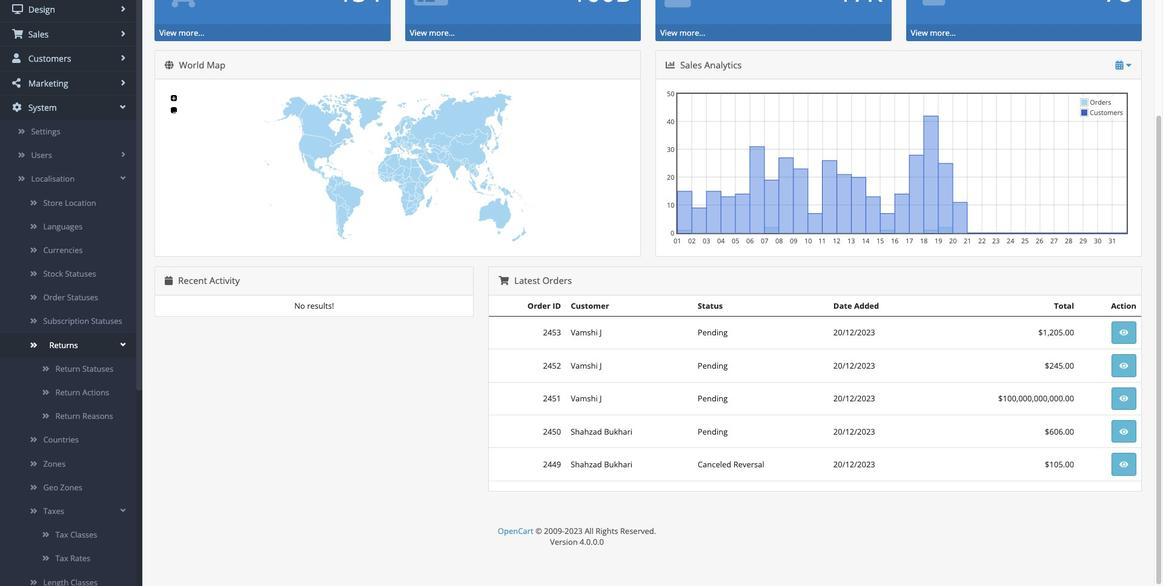 Task type: locate. For each thing, give the bounding box(es) containing it.
21
[[965, 236, 972, 246]]

3 view image from the top
[[1120, 461, 1129, 469]]

shahzad bukhari right 2449
[[571, 460, 633, 470]]

date
[[834, 300, 853, 311]]

opencart
[[498, 526, 534, 537]]

1 vertical spatial zones
[[60, 482, 82, 493]]

0 vertical spatial view image
[[1120, 329, 1129, 337]]

vamshi j right 2452
[[571, 361, 602, 371]]

5 20/12/2023 from the top
[[834, 460, 876, 470]]

1 tax from the top
[[55, 530, 68, 541]]

0 horizontal spatial 20
[[667, 173, 675, 182]]

1 vertical spatial bukhari
[[604, 460, 633, 470]]

shahzad right 2449
[[571, 460, 602, 470]]

28
[[1066, 236, 1073, 246]]

4 view from the left
[[911, 27, 929, 38]]

2 view more... from the left
[[410, 27, 455, 38]]

view for 1st view more... link from the right
[[911, 27, 929, 38]]

2 shahzad from the top
[[571, 460, 602, 470]]

1 vertical spatial vamshi j
[[571, 361, 602, 371]]

16
[[892, 236, 899, 246]]

2 view image from the top
[[1120, 428, 1129, 436]]

30
[[667, 145, 675, 154], [1095, 236, 1102, 246]]

2 vertical spatial j
[[600, 394, 602, 404]]

view image
[[1120, 395, 1129, 403], [1120, 428, 1129, 436], [1120, 461, 1129, 469]]

2449
[[543, 460, 561, 470]]

shopping cart image
[[12, 29, 23, 39]]

31
[[1109, 236, 1117, 246]]

sales right shopping cart icon
[[26, 28, 49, 40]]

shahzad right 2450
[[571, 427, 602, 437]]

2 view image from the top
[[1120, 362, 1129, 370]]

location
[[65, 197, 96, 208]]

languages
[[43, 221, 83, 232]]

3 vamshi j from the top
[[571, 394, 602, 404]]

20 right 19
[[950, 236, 957, 246]]

2450
[[543, 427, 561, 437]]

j down customer
[[600, 328, 602, 338]]

4 view more... link from the left
[[911, 27, 957, 38]]

pending
[[698, 328, 728, 338], [698, 361, 728, 371], [698, 394, 728, 404], [698, 427, 728, 437]]

return reasons link
[[0, 405, 136, 429]]

1 horizontal spatial 30
[[1095, 236, 1102, 246]]

zones up geo
[[43, 459, 66, 470]]

design
[[26, 4, 55, 15]]

1 j from the top
[[600, 328, 602, 338]]

return down return statuses link
[[55, 387, 80, 398]]

0 vertical spatial customers
[[26, 53, 71, 64]]

return actions link
[[0, 381, 136, 405]]

0 vertical spatial zones
[[43, 459, 66, 470]]

11
[[819, 236, 827, 246]]

19
[[935, 236, 943, 246]]

cog image
[[12, 103, 23, 112]]

2 vertical spatial return
[[55, 411, 80, 422]]

order down the stock
[[43, 292, 65, 303]]

2 vertical spatial vamshi j
[[571, 394, 602, 404]]

return reasons
[[55, 411, 113, 422]]

0 vertical spatial j
[[600, 328, 602, 338]]

+ −
[[172, 93, 177, 118]]

30 down 40
[[667, 145, 675, 154]]

29
[[1080, 236, 1088, 246]]

no
[[295, 300, 305, 311]]

shahzad
[[571, 427, 602, 437], [571, 460, 602, 470]]

statuses up actions
[[82, 364, 114, 375]]

tax left classes
[[55, 530, 68, 541]]

1 vamshi from the top
[[571, 328, 598, 338]]

vamshi
[[571, 328, 598, 338], [571, 361, 598, 371], [571, 394, 598, 404]]

1 vertical spatial vamshi
[[571, 361, 598, 371]]

shahzad bukhari right 2450
[[571, 427, 633, 437]]

2 shahzad bukhari from the top
[[571, 460, 633, 470]]

3 20/12/2023 from the top
[[834, 394, 876, 404]]

vamshi j for 2451
[[571, 394, 602, 404]]

0 vertical spatial bukhari
[[604, 427, 633, 437]]

4 pending from the top
[[698, 427, 728, 437]]

3 return from the top
[[55, 411, 80, 422]]

return down returns link
[[55, 364, 80, 375]]

0 horizontal spatial order
[[43, 292, 65, 303]]

3 view more... from the left
[[661, 27, 706, 38]]

20
[[667, 173, 675, 182], [950, 236, 957, 246]]

version
[[550, 537, 578, 548]]

order left id
[[528, 300, 551, 311]]

shahzad for 2450
[[571, 427, 602, 437]]

0 vertical spatial tax
[[55, 530, 68, 541]]

2 return from the top
[[55, 387, 80, 398]]

bukhari
[[604, 427, 633, 437], [604, 460, 633, 470]]

vamshi for 2451
[[571, 394, 598, 404]]

canceled
[[698, 460, 732, 470]]

taxes
[[43, 506, 64, 517]]

0 vertical spatial vamshi j
[[571, 328, 602, 338]]

geo zones link
[[0, 476, 136, 500]]

0 horizontal spatial customers
[[26, 53, 71, 64]]

order
[[43, 292, 65, 303], [528, 300, 551, 311]]

10 left the 11
[[805, 236, 813, 246]]

1 view image from the top
[[1120, 395, 1129, 403]]

27
[[1051, 236, 1059, 246]]

0 vertical spatial shahzad bukhari
[[571, 427, 633, 437]]

zones
[[43, 459, 66, 470], [60, 482, 82, 493]]

0 vertical spatial 20
[[667, 173, 675, 182]]

map
[[207, 59, 226, 71]]

tax for tax classes
[[55, 530, 68, 541]]

17
[[906, 236, 914, 246]]

sales right chart bar icon
[[681, 59, 703, 71]]

tax left the rates
[[55, 554, 68, 565]]

view more... for 2nd view more... link from right
[[661, 27, 706, 38]]

1 vamshi j from the top
[[571, 328, 602, 338]]

statuses right subscription at left
[[91, 316, 122, 327]]

$1,205.00
[[1039, 328, 1075, 338]]

0 vertical spatial sales
[[26, 28, 49, 40]]

vamshi right 2452
[[571, 361, 598, 371]]

tax for tax rates
[[55, 554, 68, 565]]

1 vertical spatial tax
[[55, 554, 68, 565]]

2 view from the left
[[410, 27, 427, 38]]

zones inside 'zones' link
[[43, 459, 66, 470]]

1 horizontal spatial sales
[[681, 59, 703, 71]]

shopping cart image
[[499, 277, 509, 286]]

2 vamshi from the top
[[571, 361, 598, 371]]

2 vamshi j from the top
[[571, 361, 602, 371]]

view for 2nd view more... link from right
[[661, 27, 678, 38]]

returns
[[49, 340, 78, 351]]

classes
[[70, 530, 97, 541]]

customer
[[571, 300, 610, 311]]

view more... for fourth view more... link from right
[[159, 27, 205, 38]]

2 vertical spatial view image
[[1120, 461, 1129, 469]]

08
[[776, 236, 783, 246]]

statuses for subscription statuses
[[91, 316, 122, 327]]

sales analytics
[[678, 59, 742, 71]]

sales for sales analytics
[[681, 59, 703, 71]]

vamshi j right 2451 on the bottom left
[[571, 394, 602, 404]]

1 shahzad bukhari from the top
[[571, 427, 633, 437]]

2023
[[565, 526, 583, 537]]

1 vertical spatial j
[[600, 361, 602, 371]]

1 return from the top
[[55, 364, 80, 375]]

view image for $100,000,000,000.00
[[1120, 395, 1129, 403]]

shahzad bukhari for 2450
[[571, 427, 633, 437]]

50
[[667, 89, 675, 98]]

0 vertical spatial return
[[55, 364, 80, 375]]

1 view from the left
[[159, 27, 177, 38]]

vamshi j for 2453
[[571, 328, 602, 338]]

0 vertical spatial orders
[[1091, 98, 1112, 107]]

tax rates
[[55, 554, 91, 565]]

20/12/2023 for $1,205.00
[[834, 328, 876, 338]]

vamshi right 2451 on the bottom left
[[571, 394, 598, 404]]

store location link
[[0, 191, 136, 215]]

latest
[[515, 275, 540, 287]]

user image
[[12, 53, 23, 63]]

3 more... from the left
[[680, 27, 706, 38]]

1 horizontal spatial 20
[[950, 236, 957, 246]]

stock
[[43, 269, 63, 280]]

zones right geo
[[60, 482, 82, 493]]

1 horizontal spatial 10
[[805, 236, 813, 246]]

vamshi down customer
[[571, 328, 598, 338]]

2 pending from the top
[[698, 361, 728, 371]]

20 down 40
[[667, 173, 675, 182]]

1 vertical spatial view image
[[1120, 362, 1129, 370]]

1 vertical spatial return
[[55, 387, 80, 398]]

1 view image from the top
[[1120, 329, 1129, 337]]

20/12/2023 for $245.00
[[834, 361, 876, 371]]

1 vertical spatial sales
[[681, 59, 703, 71]]

2 tax from the top
[[55, 554, 68, 565]]

statuses
[[65, 269, 96, 280], [67, 292, 98, 303], [91, 316, 122, 327], [82, 364, 114, 375]]

j for 2451
[[600, 394, 602, 404]]

1 vertical spatial 10
[[805, 236, 813, 246]]

04
[[718, 236, 725, 246]]

customers up marketing
[[26, 53, 71, 64]]

0 horizontal spatial sales
[[26, 28, 49, 40]]

order for order id
[[528, 300, 551, 311]]

return down return actions link at the bottom of page
[[55, 411, 80, 422]]

zones inside geo zones link
[[60, 482, 82, 493]]

4 view more... from the left
[[911, 27, 957, 38]]

10 up 0 on the top of the page
[[667, 201, 675, 210]]

0 horizontal spatial 30
[[667, 145, 675, 154]]

2 20/12/2023 from the top
[[834, 361, 876, 371]]

1 vertical spatial 20
[[950, 236, 957, 246]]

taxes link
[[0, 500, 136, 524]]

j
[[600, 328, 602, 338], [600, 361, 602, 371], [600, 394, 602, 404]]

2 j from the top
[[600, 361, 602, 371]]

reserved.
[[621, 526, 657, 537]]

statuses for return statuses
[[82, 364, 114, 375]]

1 20/12/2023 from the top
[[834, 328, 876, 338]]

30 left 31
[[1095, 236, 1102, 246]]

02
[[689, 236, 696, 246]]

shahzad bukhari for 2449
[[571, 460, 633, 470]]

orders
[[1091, 98, 1112, 107], [543, 275, 572, 287]]

j right 2452
[[600, 361, 602, 371]]

view more...
[[159, 27, 205, 38], [410, 27, 455, 38], [661, 27, 706, 38], [911, 27, 957, 38]]

view image
[[1120, 329, 1129, 337], [1120, 362, 1129, 370]]

1 bukhari from the top
[[604, 427, 633, 437]]

2 view more... link from the left
[[410, 27, 455, 38]]

25
[[1022, 236, 1030, 246]]

customers link
[[0, 47, 136, 71]]

desktop image
[[12, 4, 23, 14]]

globe image
[[165, 60, 174, 70]]

shahzad for 2449
[[571, 460, 602, 470]]

20/12/2023
[[834, 328, 876, 338], [834, 361, 876, 371], [834, 394, 876, 404], [834, 427, 876, 437], [834, 460, 876, 470]]

$105.00
[[1046, 460, 1075, 470]]

vamshi j
[[571, 328, 602, 338], [571, 361, 602, 371], [571, 394, 602, 404]]

return
[[55, 364, 80, 375], [55, 387, 80, 398], [55, 411, 80, 422]]

tax inside "link"
[[55, 530, 68, 541]]

3 j from the top
[[600, 394, 602, 404]]

1 pending from the top
[[698, 328, 728, 338]]

1 horizontal spatial order
[[528, 300, 551, 311]]

calendar image
[[165, 277, 173, 286]]

order statuses link
[[0, 286, 136, 310]]

1 vertical spatial shahzad bukhari
[[571, 460, 633, 470]]

1 shahzad from the top
[[571, 427, 602, 437]]

1 vertical spatial orders
[[543, 275, 572, 287]]

10
[[667, 201, 675, 210], [805, 236, 813, 246]]

view more... for 2nd view more... link from left
[[410, 27, 455, 38]]

20/12/2023 for $606.00
[[834, 427, 876, 437]]

0 vertical spatial 10
[[667, 201, 675, 210]]

1 vertical spatial view image
[[1120, 428, 1129, 436]]

pending for 2451
[[698, 394, 728, 404]]

1 view more... from the left
[[159, 27, 205, 38]]

07
[[761, 236, 769, 246]]

pending for 2453
[[698, 328, 728, 338]]

0 horizontal spatial 10
[[667, 201, 675, 210]]

j right 2451 on the bottom left
[[600, 394, 602, 404]]

1 vertical spatial 30
[[1095, 236, 1102, 246]]

view more... for 1st view more... link from the right
[[911, 27, 957, 38]]

2 vertical spatial vamshi
[[571, 394, 598, 404]]

3 view from the left
[[661, 27, 678, 38]]

0 vertical spatial shahzad
[[571, 427, 602, 437]]

share alt image
[[12, 78, 23, 88]]

statuses up order statuses
[[65, 269, 96, 280]]

2 bukhari from the top
[[604, 460, 633, 470]]

4 20/12/2023 from the top
[[834, 427, 876, 437]]

3 pending from the top
[[698, 394, 728, 404]]

2451
[[543, 394, 561, 404]]

opencart link
[[498, 526, 534, 537]]

customers down calendar alt icon
[[1091, 108, 1124, 117]]

statuses up the subscription statuses
[[67, 292, 98, 303]]

0 vertical spatial vamshi
[[571, 328, 598, 338]]

customers
[[26, 53, 71, 64], [1091, 108, 1124, 117]]

3 vamshi from the top
[[571, 394, 598, 404]]

1 vertical spatial shahzad
[[571, 460, 602, 470]]

total
[[1055, 300, 1075, 311]]

settings link
[[0, 120, 136, 144]]

more...
[[179, 27, 205, 38], [429, 27, 455, 38], [680, 27, 706, 38], [931, 27, 957, 38]]

$606.00
[[1046, 427, 1075, 437]]

vamshi j down customer
[[571, 328, 602, 338]]

1 vertical spatial customers
[[1091, 108, 1124, 117]]

0 vertical spatial view image
[[1120, 395, 1129, 403]]



Task type: describe. For each thing, give the bounding box(es) containing it.
20/12/2023 for $105.00
[[834, 460, 876, 470]]

subscription
[[43, 316, 89, 327]]

localisation
[[31, 174, 75, 184]]

24
[[1008, 236, 1015, 246]]

4 more... from the left
[[931, 27, 957, 38]]

2009-
[[544, 526, 565, 537]]

vamshi j for 2452
[[571, 361, 602, 371]]

date added
[[834, 300, 880, 311]]

©
[[536, 526, 542, 537]]

bukhari for 2450
[[604, 427, 633, 437]]

22
[[979, 236, 987, 246]]

1 view more... link from the left
[[159, 27, 205, 38]]

zones link
[[0, 453, 136, 476]]

activity
[[210, 275, 240, 287]]

marketing
[[26, 77, 68, 89]]

23
[[993, 236, 1001, 246]]

chart bar image
[[666, 60, 675, 70]]

tax rates link
[[0, 548, 136, 571]]

languages link
[[0, 215, 136, 239]]

added
[[855, 300, 880, 311]]

users link
[[0, 144, 136, 168]]

40
[[667, 117, 675, 126]]

all
[[585, 526, 594, 537]]

2453
[[543, 328, 561, 338]]

12
[[834, 236, 841, 246]]

$100,000,000,000.00
[[999, 394, 1075, 404]]

4.0.0.0
[[580, 537, 604, 548]]

18
[[921, 236, 928, 246]]

view image for $1,205.00
[[1120, 329, 1129, 337]]

no results!
[[295, 300, 334, 311]]

13
[[848, 236, 856, 246]]

09
[[791, 236, 798, 246]]

countries
[[43, 435, 79, 446]]

reversal
[[734, 460, 765, 470]]

stock statuses
[[43, 269, 96, 280]]

calendar alt image
[[1116, 60, 1124, 70]]

statuses for stock statuses
[[65, 269, 96, 280]]

06
[[747, 236, 754, 246]]

2452
[[543, 361, 561, 371]]

statuses for order statuses
[[67, 292, 98, 303]]

return statuses
[[55, 364, 114, 375]]

store
[[43, 197, 63, 208]]

caret down image
[[1127, 60, 1132, 70]]

1 more... from the left
[[179, 27, 205, 38]]

view image for $245.00
[[1120, 362, 1129, 370]]

users
[[31, 150, 52, 161]]

20/12/2023 for $100,000,000,000.00
[[834, 394, 876, 404]]

order id
[[528, 300, 561, 311]]

stock statuses link
[[0, 263, 136, 286]]

geo
[[43, 482, 58, 493]]

status
[[698, 300, 723, 311]]

0 vertical spatial 30
[[667, 145, 675, 154]]

countries link
[[0, 429, 136, 453]]

26
[[1037, 236, 1044, 246]]

return statuses link
[[0, 358, 136, 381]]

localisation link
[[0, 168, 136, 191]]

return actions
[[55, 387, 109, 398]]

03
[[703, 236, 711, 246]]

settings
[[31, 126, 60, 137]]

analytics
[[705, 59, 742, 71]]

store location
[[43, 197, 96, 208]]

marketing link
[[0, 71, 136, 95]]

recent
[[178, 275, 207, 287]]

sales for sales
[[26, 28, 49, 40]]

system
[[26, 102, 57, 114]]

vamshi for 2453
[[571, 328, 598, 338]]

2 more... from the left
[[429, 27, 455, 38]]

subscription statuses link
[[0, 310, 136, 334]]

14
[[863, 236, 870, 246]]

id
[[553, 300, 561, 311]]

view for 2nd view more... link from left
[[410, 27, 427, 38]]

05
[[732, 236, 740, 246]]

pending for 2450
[[698, 427, 728, 437]]

1 horizontal spatial orders
[[1091, 98, 1112, 107]]

0
[[671, 229, 675, 238]]

tax classes
[[55, 530, 97, 541]]

bukhari for 2449
[[604, 460, 633, 470]]

reasons
[[82, 411, 113, 422]]

return for return actions
[[55, 387, 80, 398]]

geo zones
[[43, 482, 82, 493]]

sales link
[[0, 22, 136, 46]]

0 horizontal spatial orders
[[543, 275, 572, 287]]

vamshi for 2452
[[571, 361, 598, 371]]

−
[[173, 107, 177, 118]]

subscription statuses
[[43, 316, 122, 327]]

$245.00
[[1046, 361, 1075, 371]]

15
[[877, 236, 885, 246]]

view for fourth view more... link from right
[[159, 27, 177, 38]]

action
[[1112, 300, 1137, 311]]

return for return statuses
[[55, 364, 80, 375]]

3 view more... link from the left
[[661, 27, 706, 38]]

view image for $606.00
[[1120, 428, 1129, 436]]

01
[[674, 236, 682, 246]]

view image for $105.00
[[1120, 461, 1129, 469]]

1 horizontal spatial customers
[[1091, 108, 1124, 117]]

actions
[[82, 387, 109, 398]]

return for return reasons
[[55, 411, 80, 422]]

j for 2452
[[600, 361, 602, 371]]

+
[[172, 93, 176, 104]]

latest orders
[[512, 275, 572, 287]]

order for order statuses
[[43, 292, 65, 303]]

j for 2453
[[600, 328, 602, 338]]

pending for 2452
[[698, 361, 728, 371]]

rates
[[70, 554, 91, 565]]



Task type: vqa. For each thing, say whether or not it's contained in the screenshot.
iPhone 6 image
no



